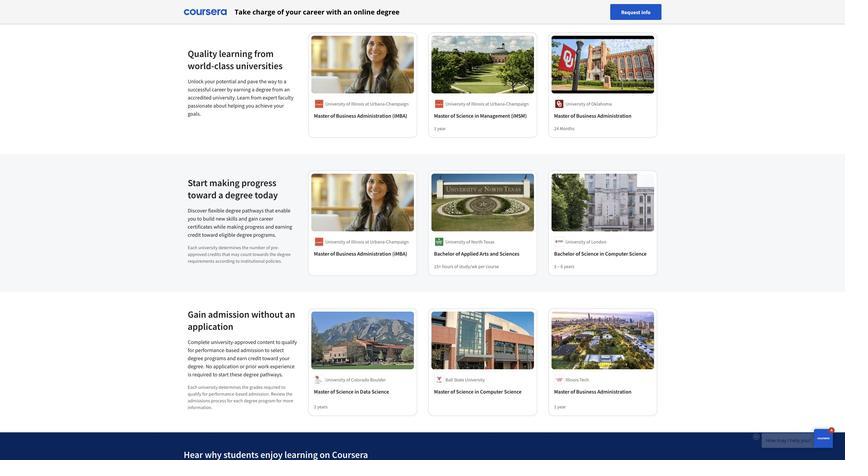 Task type: vqa. For each thing, say whether or not it's contained in the screenshot.
View all degrees list
no



Task type: locate. For each thing, give the bounding box(es) containing it.
0 vertical spatial based
[[226, 347, 240, 354]]

from inside quality learning from world-class universities
[[254, 47, 274, 60]]

1 vertical spatial determines
[[219, 385, 241, 391]]

to right way
[[278, 78, 283, 85]]

a up flexible
[[219, 189, 223, 201]]

1 university from the top
[[198, 245, 218, 251]]

university of illinois at urbana-champaign for first master of business administration (imba) link from the top of the page
[[326, 101, 409, 107]]

your up experience
[[280, 355, 290, 362]]

1 master of business administration link from the top
[[555, 112, 652, 120]]

1 horizontal spatial approved
[[235, 339, 256, 346]]

2 (imba) from the top
[[393, 251, 408, 257]]

1 each from the top
[[188, 245, 197, 251]]

performance- up process
[[209, 391, 236, 397]]

0 vertical spatial making
[[210, 177, 240, 189]]

from down way
[[272, 86, 283, 93]]

1 vertical spatial a
[[252, 86, 255, 93]]

without
[[252, 309, 283, 321]]

1 vertical spatial credit
[[248, 355, 261, 362]]

based up earn at the left bottom
[[226, 347, 240, 354]]

1 horizontal spatial 1
[[555, 404, 557, 410]]

0 horizontal spatial credit
[[188, 231, 201, 238]]

toward up work
[[262, 355, 278, 362]]

2 horizontal spatial a
[[284, 78, 287, 85]]

making right start
[[210, 177, 240, 189]]

degree inside start making progress toward a degree today
[[225, 189, 253, 201]]

and left pave
[[238, 78, 246, 85]]

0 vertical spatial application
[[188, 321, 233, 333]]

a right way
[[284, 78, 287, 85]]

1 horizontal spatial 1 year
[[555, 404, 566, 410]]

0 horizontal spatial approved
[[188, 251, 207, 257]]

required up review
[[264, 385, 281, 391]]

pathways
[[242, 207, 264, 214]]

2
[[314, 404, 317, 410]]

take charge of your career with an online degree
[[235, 7, 400, 16]]

champaign for first master of business administration (imba) link from the top of the page
[[386, 101, 409, 107]]

in for master of science in management (imsm)
[[475, 112, 479, 119]]

your right charge
[[286, 7, 301, 16]]

to
[[278, 78, 283, 85], [197, 215, 202, 222], [236, 258, 240, 264], [276, 339, 281, 346], [265, 347, 270, 354], [213, 371, 218, 378], [282, 385, 286, 391]]

6
[[561, 264, 563, 270]]

for down complete
[[188, 347, 194, 354]]

and left earn at the left bottom
[[227, 355, 236, 362]]

and
[[238, 78, 246, 85], [239, 215, 247, 222], [266, 223, 274, 230], [490, 251, 499, 257], [227, 355, 236, 362]]

your
[[286, 7, 301, 16], [205, 78, 215, 85], [274, 102, 284, 109], [280, 355, 290, 362]]

1 horizontal spatial computer
[[606, 251, 629, 257]]

your inside the complete university-approved content to qualify for performance-based admission to select degree programs and earn credit toward your degree. no application or prior work experience is required to start these degree pathways.
[[280, 355, 290, 362]]

certificates
[[188, 223, 213, 230]]

1 vertical spatial progress
[[245, 223, 264, 230]]

degree up "expert"
[[256, 86, 271, 93]]

1 vertical spatial master of business administration (imba)
[[314, 251, 408, 257]]

count
[[241, 251, 252, 257]]

university up credits
[[198, 245, 218, 251]]

1 horizontal spatial earning
[[275, 223, 292, 230]]

making down the 'skills'
[[227, 223, 244, 230]]

0 vertical spatial qualify
[[282, 339, 297, 346]]

to left start
[[213, 371, 218, 378]]

master of business administration link down the oklahoma
[[555, 112, 652, 120]]

2 determines from the top
[[219, 385, 241, 391]]

1 vertical spatial master of business administration (imba) link
[[314, 250, 411, 258]]

qualify up select at the left bottom of the page
[[282, 339, 297, 346]]

required down degree.
[[193, 371, 212, 378]]

in left data
[[355, 389, 359, 395]]

university
[[198, 245, 218, 251], [198, 385, 218, 391]]

an right with
[[344, 7, 352, 16]]

qualify inside each university determines the grades required to qualify for performance-based admission. review the admissions process for each degree program for more information.
[[188, 391, 201, 397]]

in left management
[[475, 112, 479, 119]]

year for master of science in management (imsm)
[[438, 126, 446, 132]]

determines for a
[[219, 245, 241, 251]]

university.
[[213, 94, 236, 101]]

you down learn
[[246, 102, 254, 109]]

0 vertical spatial 1 year
[[434, 126, 446, 132]]

years right 6
[[564, 264, 575, 270]]

1 year for master of business administration
[[555, 404, 566, 410]]

0 vertical spatial that
[[265, 207, 274, 214]]

0 vertical spatial you
[[246, 102, 254, 109]]

bachelor for bachelor of science in computer science
[[555, 251, 575, 257]]

1 vertical spatial performance-
[[209, 391, 236, 397]]

1 vertical spatial 1 year
[[555, 404, 566, 410]]

business
[[336, 112, 356, 119], [577, 112, 597, 119], [336, 251, 356, 257], [577, 389, 597, 395]]

1 vertical spatial required
[[264, 385, 281, 391]]

in down london
[[600, 251, 605, 257]]

application up complete
[[188, 321, 233, 333]]

each up the requirements
[[188, 245, 197, 251]]

1 vertical spatial application
[[213, 363, 239, 370]]

bachelor
[[434, 251, 455, 257], [555, 251, 575, 257]]

each for start making progress toward a degree today
[[188, 245, 197, 251]]

each for gain admission without an application
[[188, 385, 197, 391]]

a down pave
[[252, 86, 255, 93]]

bachelor up hours
[[434, 251, 455, 257]]

universities
[[236, 60, 283, 72]]

1 horizontal spatial a
[[252, 86, 255, 93]]

months
[[560, 126, 575, 132]]

0 horizontal spatial 1
[[434, 126, 437, 132]]

0 vertical spatial computer
[[606, 251, 629, 257]]

1 horizontal spatial credit
[[248, 355, 261, 362]]

degree down pre-
[[277, 251, 291, 257]]

1 vertical spatial 1
[[555, 404, 557, 410]]

1 vertical spatial earning
[[275, 223, 292, 230]]

1 vertical spatial university
[[198, 385, 218, 391]]

1 vertical spatial year
[[558, 404, 566, 410]]

determines
[[219, 245, 241, 251], [219, 385, 241, 391]]

0 vertical spatial earning
[[234, 86, 251, 93]]

0 horizontal spatial that
[[222, 251, 230, 257]]

toward up "discover"
[[188, 189, 217, 201]]

to inside unlock your potential and pave the way to a successful career by earning a degree from an accredited university. learn from expert faculty passionate about helping you achieve your goals.
[[278, 78, 283, 85]]

2 horizontal spatial career
[[303, 7, 325, 16]]

credit inside discover flexible degree pathways that enable you to build new skills and gain career certificates while making progress and earning credit toward eligible degree programs.
[[188, 231, 201, 238]]

from up achieve
[[251, 94, 262, 101]]

university
[[326, 101, 346, 107], [446, 101, 466, 107], [566, 101, 586, 107], [326, 239, 346, 245], [446, 239, 466, 245], [566, 239, 586, 245], [326, 377, 346, 383], [465, 377, 485, 383]]

1 vertical spatial admission
[[241, 347, 264, 354]]

toward inside discover flexible degree pathways that enable you to build new skills and gain career certificates while making progress and earning credit toward eligible degree programs.
[[202, 231, 218, 238]]

2 master of business administration from the top
[[555, 389, 632, 395]]

0 horizontal spatial you
[[188, 215, 196, 222]]

to up select at the left bottom of the page
[[276, 339, 281, 346]]

0 vertical spatial admission
[[208, 309, 250, 321]]

north
[[472, 239, 483, 245]]

0 vertical spatial each
[[188, 245, 197, 251]]

0 vertical spatial from
[[254, 47, 274, 60]]

1 horizontal spatial year
[[558, 404, 566, 410]]

required inside the complete university-approved content to qualify for performance-based admission to select degree programs and earn credit toward your degree. no application or prior work experience is required to start these degree pathways.
[[193, 371, 212, 378]]

determines for application
[[219, 385, 241, 391]]

and left gain
[[239, 215, 247, 222]]

admission up university-
[[208, 309, 250, 321]]

or
[[240, 363, 245, 370]]

you inside discover flexible degree pathways that enable you to build new skills and gain career certificates while making progress and earning credit toward eligible degree programs.
[[188, 215, 196, 222]]

achieve
[[255, 102, 273, 109]]

career inside unlock your potential and pave the way to a successful career by earning a degree from an accredited university. learn from expert faculty passionate about helping you achieve your goals.
[[212, 86, 226, 93]]

0 horizontal spatial 1 year
[[434, 126, 446, 132]]

1 vertical spatial computer
[[480, 389, 503, 395]]

0 vertical spatial 1
[[434, 126, 437, 132]]

to inside each university determines the number of pre- approved credits that may count towards the degree requirements according to institutional policies.
[[236, 258, 240, 264]]

0 vertical spatial determines
[[219, 245, 241, 251]]

2 each from the top
[[188, 385, 197, 391]]

master for first master of business administration (imba) link from the top of the page
[[314, 112, 330, 119]]

master
[[314, 112, 330, 119], [434, 112, 450, 119], [555, 112, 570, 119], [314, 251, 330, 257], [314, 389, 330, 395], [434, 389, 450, 395], [555, 389, 570, 395]]

1 vertical spatial master of business administration
[[555, 389, 632, 395]]

class
[[214, 60, 234, 72]]

2 vertical spatial an
[[285, 309, 295, 321]]

pre-
[[271, 245, 279, 251]]

earning down enable
[[275, 223, 292, 230]]

2 vertical spatial career
[[259, 215, 273, 222]]

to up review
[[282, 385, 286, 391]]

university inside each university determines the number of pre- approved credits that may count towards the degree requirements according to institutional policies.
[[198, 245, 218, 251]]

1 vertical spatial (imba)
[[393, 251, 408, 257]]

at
[[365, 101, 369, 107], [486, 101, 490, 107], [365, 239, 369, 245]]

complete university-approved content to qualify for performance-based admission to select degree programs and earn credit toward your degree. no application or prior work experience is required to start these degree pathways.
[[188, 339, 297, 378]]

urbana-
[[370, 101, 386, 107], [490, 101, 507, 107], [370, 239, 386, 245]]

0 vertical spatial approved
[[188, 251, 207, 257]]

progress down gain
[[245, 223, 264, 230]]

each inside each university determines the grades required to qualify for performance-based admission. review the admissions process for each degree program for more information.
[[188, 385, 197, 391]]

0 vertical spatial toward
[[188, 189, 217, 201]]

master of business administration link down tech
[[555, 388, 652, 396]]

0 vertical spatial master of business administration (imba)
[[314, 112, 408, 119]]

1 vertical spatial each
[[188, 385, 197, 391]]

1 horizontal spatial career
[[259, 215, 273, 222]]

credit inside the complete university-approved content to qualify for performance-based admission to select degree programs and earn credit toward your degree. no application or prior work experience is required to start these degree pathways.
[[248, 355, 261, 362]]

approved up earn at the left bottom
[[235, 339, 256, 346]]

approved up the requirements
[[188, 251, 207, 257]]

university of colorado boulder
[[326, 377, 386, 383]]

helping
[[228, 102, 245, 109]]

to up certificates
[[197, 215, 202, 222]]

24
[[555, 126, 559, 132]]

degree up pathways
[[225, 189, 253, 201]]

1 vertical spatial master of business administration link
[[555, 388, 652, 396]]

program
[[259, 398, 276, 404]]

the up count
[[242, 245, 249, 251]]

performance- up "programs"
[[195, 347, 226, 354]]

0 horizontal spatial earning
[[234, 86, 251, 93]]

illinois for master of science in management (imsm) link
[[472, 101, 485, 107]]

earning
[[234, 86, 251, 93], [275, 223, 292, 230]]

making
[[210, 177, 240, 189], [227, 223, 244, 230]]

start
[[219, 371, 229, 378]]

toward down the while on the left top of the page
[[202, 231, 218, 238]]

in down the ball state university
[[475, 389, 479, 395]]

master of business administration link for gain admission without an application
[[555, 388, 652, 396]]

determines down start
[[219, 385, 241, 391]]

0 vertical spatial master of business administration
[[555, 112, 632, 119]]

university-
[[211, 339, 235, 346]]

toward inside the complete university-approved content to qualify for performance-based admission to select degree programs and earn credit toward your degree. no application or prior work experience is required to start these degree pathways.
[[262, 355, 278, 362]]

prior
[[246, 363, 257, 370]]

career up university.
[[212, 86, 226, 93]]

for up "admissions" at the bottom of the page
[[202, 391, 208, 397]]

years right 2
[[317, 404, 328, 410]]

1 horizontal spatial that
[[265, 207, 274, 214]]

0 vertical spatial university
[[198, 245, 218, 251]]

each down is
[[188, 385, 197, 391]]

career inside discover flexible degree pathways that enable you to build new skills and gain career certificates while making progress and earning credit toward eligible degree programs.
[[259, 215, 273, 222]]

colorado
[[351, 377, 370, 383]]

1 vertical spatial career
[[212, 86, 226, 93]]

degree right online
[[377, 7, 400, 16]]

computer down london
[[606, 251, 629, 257]]

0 horizontal spatial required
[[193, 371, 212, 378]]

progress
[[242, 177, 277, 189], [245, 223, 264, 230]]

determines up may
[[219, 245, 241, 251]]

master of business administration (imba)
[[314, 112, 408, 119], [314, 251, 408, 257]]

of
[[277, 7, 284, 16], [346, 101, 350, 107], [467, 101, 471, 107], [587, 101, 591, 107], [331, 112, 335, 119], [451, 112, 455, 119], [571, 112, 576, 119], [346, 239, 350, 245], [467, 239, 471, 245], [587, 239, 591, 245], [266, 245, 270, 251], [331, 251, 335, 257], [456, 251, 460, 257], [576, 251, 581, 257], [455, 264, 459, 270], [346, 377, 350, 383], [331, 389, 335, 395], [451, 389, 455, 395], [571, 389, 576, 395]]

1 vertical spatial that
[[222, 251, 230, 257]]

approved inside each university determines the number of pre- approved credits that may count towards the degree requirements according to institutional policies.
[[188, 251, 207, 257]]

1 master of business administration (imba) from the top
[[314, 112, 408, 119]]

learning
[[219, 47, 253, 60]]

0 vertical spatial credit
[[188, 231, 201, 238]]

1 vertical spatial an
[[284, 86, 290, 93]]

admission up earn at the left bottom
[[241, 347, 264, 354]]

toward
[[188, 189, 217, 201], [202, 231, 218, 238], [262, 355, 278, 362]]

15+
[[434, 264, 441, 270]]

career left with
[[303, 7, 325, 16]]

degree down admission.
[[244, 398, 258, 404]]

each
[[188, 245, 197, 251], [188, 385, 197, 391]]

bachelor of applied arts and sciences
[[434, 251, 520, 257]]

qualify up "admissions" at the bottom of the page
[[188, 391, 201, 397]]

determines inside each university determines the grades required to qualify for performance-based admission. review the admissions process for each degree program for more information.
[[219, 385, 241, 391]]

1 vertical spatial approved
[[235, 339, 256, 346]]

info
[[642, 9, 651, 15]]

unlock
[[188, 78, 204, 85]]

you down "discover"
[[188, 215, 196, 222]]

1 for master of business administration
[[555, 404, 557, 410]]

expert
[[263, 94, 277, 101]]

0 vertical spatial progress
[[242, 177, 277, 189]]

in for master of science in computer science
[[475, 389, 479, 395]]

determines inside each university determines the number of pre- approved credits that may count towards the degree requirements according to institutional policies.
[[219, 245, 241, 251]]

and inside unlock your potential and pave the way to a successful career by earning a degree from an accredited university. learn from expert faculty passionate about helping you achieve your goals.
[[238, 78, 246, 85]]

the
[[259, 78, 267, 85], [242, 245, 249, 251], [270, 251, 276, 257], [242, 385, 249, 391], [286, 391, 293, 397]]

1 (imba) from the top
[[393, 112, 408, 119]]

2 master of business administration (imba) link from the top
[[314, 250, 411, 258]]

the left way
[[259, 78, 267, 85]]

1 vertical spatial qualify
[[188, 391, 201, 397]]

an right without
[[285, 309, 295, 321]]

2 master of business administration link from the top
[[555, 388, 652, 396]]

0 vertical spatial master of business administration (imba) link
[[314, 112, 411, 120]]

progress inside discover flexible degree pathways that enable you to build new skills and gain career certificates while making progress and earning credit toward eligible degree programs.
[[245, 223, 264, 230]]

an
[[344, 7, 352, 16], [284, 86, 290, 93], [285, 309, 295, 321]]

1 vertical spatial you
[[188, 215, 196, 222]]

0 vertical spatial a
[[284, 78, 287, 85]]

1 horizontal spatial bachelor
[[555, 251, 575, 257]]

master of business administration down university of oklahoma
[[555, 112, 632, 119]]

your up the successful
[[205, 78, 215, 85]]

0 vertical spatial performance-
[[195, 347, 226, 354]]

1 vertical spatial making
[[227, 223, 244, 230]]

to down may
[[236, 258, 240, 264]]

degree inside each university determines the number of pre- approved credits that may count towards the degree requirements according to institutional policies.
[[277, 251, 291, 257]]

start
[[188, 177, 208, 189]]

computer down the ball state university
[[480, 389, 503, 395]]

1 vertical spatial years
[[317, 404, 328, 410]]

1 vertical spatial toward
[[202, 231, 218, 238]]

bachelor of applied arts and sciences link
[[434, 250, 532, 258]]

progress up pathways
[[242, 177, 277, 189]]

each inside each university determines the number of pre- approved credits that may count towards the degree requirements according to institutional policies.
[[188, 245, 197, 251]]

2 university from the top
[[198, 385, 218, 391]]

admission.
[[249, 391, 270, 397]]

in for bachelor of science in computer science
[[600, 251, 605, 257]]

master of business administration (imba) for first master of business administration (imba) link from the top of the page
[[314, 112, 408, 119]]

master of business administration (imba) link
[[314, 112, 411, 120], [314, 250, 411, 258]]

urbana- for second master of business administration (imba) link from the top of the page
[[370, 239, 386, 245]]

approved inside the complete university-approved content to qualify for performance-based admission to select degree programs and earn credit toward your degree. no application or prior work experience is required to start these degree pathways.
[[235, 339, 256, 346]]

start making progress toward a degree today
[[188, 177, 278, 201]]

1 vertical spatial based
[[236, 391, 248, 397]]

select
[[271, 347, 284, 354]]

from right learning
[[254, 47, 274, 60]]

0 vertical spatial (imba)
[[393, 112, 408, 119]]

per
[[479, 264, 485, 270]]

master for master of business administration link for quality learning from world-class universities
[[555, 112, 570, 119]]

master of science in management (imsm)
[[434, 112, 527, 119]]

passionate
[[188, 102, 212, 109]]

1 determines from the top
[[219, 245, 241, 251]]

0 horizontal spatial career
[[212, 86, 226, 93]]

2 vertical spatial a
[[219, 189, 223, 201]]

0 horizontal spatial a
[[219, 189, 223, 201]]

2 vertical spatial toward
[[262, 355, 278, 362]]

2 master of business administration (imba) from the top
[[314, 251, 408, 257]]

in for master of science in data science
[[355, 389, 359, 395]]

eligible
[[219, 231, 236, 238]]

1 horizontal spatial years
[[564, 264, 575, 270]]

you
[[246, 102, 254, 109], [188, 215, 196, 222]]

application up start
[[213, 363, 239, 370]]

master for second master of business administration (imba) link from the top of the page
[[314, 251, 330, 257]]

1 horizontal spatial you
[[246, 102, 254, 109]]

0 vertical spatial master of business administration link
[[555, 112, 652, 120]]

tech
[[580, 377, 589, 383]]

that up according
[[222, 251, 230, 257]]

required
[[193, 371, 212, 378], [264, 385, 281, 391]]

request
[[622, 9, 641, 15]]

successful
[[188, 86, 211, 93]]

that
[[265, 207, 274, 214], [222, 251, 230, 257]]

gain admission without an application
[[188, 309, 295, 333]]

according
[[215, 258, 235, 264]]

that left enable
[[265, 207, 274, 214]]

university up "admissions" at the bottom of the page
[[198, 385, 218, 391]]

earning inside discover flexible degree pathways that enable you to build new skills and gain career certificates while making progress and earning credit toward eligible degree programs.
[[275, 223, 292, 230]]

accredited
[[188, 94, 212, 101]]

1 master of business administration from the top
[[555, 112, 632, 119]]

0 horizontal spatial computer
[[480, 389, 503, 395]]

science
[[456, 112, 474, 119], [582, 251, 599, 257], [630, 251, 647, 257], [336, 389, 354, 395], [372, 389, 389, 395], [456, 389, 474, 395], [505, 389, 522, 395]]

for inside the complete university-approved content to qualify for performance-based admission to select degree programs and earn credit toward your degree. no application or prior work experience is required to start these degree pathways.
[[188, 347, 194, 354]]

2 bachelor from the left
[[555, 251, 575, 257]]

career right gain
[[259, 215, 273, 222]]

0 horizontal spatial bachelor
[[434, 251, 455, 257]]

0 horizontal spatial year
[[438, 126, 446, 132]]

0 horizontal spatial qualify
[[188, 391, 201, 397]]

1 for master of science in management (imsm)
[[434, 126, 437, 132]]

0 vertical spatial required
[[193, 371, 212, 378]]

while
[[214, 223, 226, 230]]

0 vertical spatial year
[[438, 126, 446, 132]]

qualify
[[282, 339, 297, 346], [188, 391, 201, 397]]

based up each
[[236, 391, 248, 397]]

degree right eligible
[[237, 231, 252, 238]]

the inside unlock your potential and pave the way to a successful career by earning a degree from an accredited university. learn from expert faculty passionate about helping you achieve your goals.
[[259, 78, 267, 85]]

credit down certificates
[[188, 231, 201, 238]]

your down faculty
[[274, 102, 284, 109]]

1 bachelor from the left
[[434, 251, 455, 257]]

unlock your potential and pave the way to a successful career by earning a degree from an accredited university. learn from expert faculty passionate about helping you achieve your goals.
[[188, 78, 294, 117]]

university inside each university determines the grades required to qualify for performance-based admission. review the admissions process for each degree program for more information.
[[198, 385, 218, 391]]

an inside unlock your potential and pave the way to a successful career by earning a degree from an accredited university. learn from expert faculty passionate about helping you achieve your goals.
[[284, 86, 290, 93]]

1 horizontal spatial required
[[264, 385, 281, 391]]

bachelor up 3 – 6 years
[[555, 251, 575, 257]]

boulder
[[370, 377, 386, 383]]

urbana- for first master of business administration (imba) link from the top of the page
[[370, 101, 386, 107]]

credit up prior
[[248, 355, 261, 362]]

1 horizontal spatial qualify
[[282, 339, 297, 346]]

master of business administration down tech
[[555, 389, 632, 395]]

progress inside start making progress toward a degree today
[[242, 177, 277, 189]]

no
[[206, 363, 212, 370]]

an up faculty
[[284, 86, 290, 93]]

earning up learn
[[234, 86, 251, 93]]



Task type: describe. For each thing, give the bounding box(es) containing it.
requirements
[[188, 258, 215, 264]]

master for master of business administration link related to gain admission without an application
[[555, 389, 570, 395]]

performance- inside the complete university-approved content to qualify for performance-based admission to select degree programs and earn credit toward your degree. no application or prior work experience is required to start these degree pathways.
[[195, 347, 226, 354]]

complete
[[188, 339, 210, 346]]

making inside discover flexible degree pathways that enable you to build new skills and gain career certificates while making progress and earning credit toward eligible degree programs.
[[227, 223, 244, 230]]

degree.
[[188, 363, 205, 370]]

master for 'master of science in computer science' link on the bottom of page
[[434, 389, 450, 395]]

study/wk
[[459, 264, 478, 270]]

programs.
[[253, 231, 276, 238]]

master of science in management (imsm) link
[[434, 112, 532, 120]]

champaign for second master of business administration (imba) link from the top of the page
[[386, 239, 409, 245]]

world-
[[188, 60, 214, 72]]

towards
[[253, 251, 269, 257]]

more
[[283, 398, 293, 404]]

about
[[213, 102, 227, 109]]

master of business administration for quality learning from world-class universities
[[555, 112, 632, 119]]

illinois tech
[[566, 377, 589, 383]]

process
[[211, 398, 226, 404]]

application inside the complete university-approved content to qualify for performance-based admission to select degree programs and earn credit toward your degree. no application or prior work experience is required to start these degree pathways.
[[213, 363, 239, 370]]

illinois for second master of business administration (imba) link from the top of the page
[[351, 239, 364, 245]]

the left 'grades'
[[242, 385, 249, 391]]

1 master of business administration (imba) link from the top
[[314, 112, 411, 120]]

university for application
[[198, 385, 218, 391]]

15+ hours of study/wk per course
[[434, 264, 499, 270]]

0 vertical spatial years
[[564, 264, 575, 270]]

experience
[[270, 363, 295, 370]]

and up programs.
[[266, 223, 274, 230]]

for left each
[[227, 398, 233, 404]]

quality
[[188, 47, 217, 60]]

an inside gain admission without an application
[[285, 309, 295, 321]]

for down review
[[277, 398, 282, 404]]

london
[[592, 239, 607, 245]]

admission inside gain admission without an application
[[208, 309, 250, 321]]

university of london
[[566, 239, 607, 245]]

work
[[258, 363, 269, 370]]

enable
[[275, 207, 291, 214]]

and inside the complete university-approved content to qualify for performance-based admission to select degree programs and earn credit toward your degree. no application or prior work experience is required to start these degree pathways.
[[227, 355, 236, 362]]

these
[[230, 371, 242, 378]]

each university determines the grades required to qualify for performance-based admission. review the admissions process for each degree program for more information.
[[188, 385, 293, 411]]

to down the content at the bottom of page
[[265, 347, 270, 354]]

university of illinois at urbana-champaign for second master of business administration (imba) link from the top of the page
[[326, 239, 409, 245]]

master of business administration for gain admission without an application
[[555, 389, 632, 395]]

gain
[[188, 309, 206, 321]]

3
[[555, 264, 557, 270]]

performance- inside each university determines the grades required to qualify for performance-based admission. review the admissions process for each degree program for more information.
[[209, 391, 236, 397]]

skills
[[226, 215, 238, 222]]

bachelor of science in computer science link
[[555, 250, 652, 258]]

policies.
[[266, 258, 282, 264]]

to inside each university determines the grades required to qualify for performance-based admission. review the admissions process for each degree program for more information.
[[282, 385, 286, 391]]

a inside start making progress toward a degree today
[[219, 189, 223, 201]]

course
[[486, 264, 499, 270]]

to inside discover flexible degree pathways that enable you to build new skills and gain career certificates while making progress and earning credit toward eligible degree programs.
[[197, 215, 202, 222]]

review
[[271, 391, 285, 397]]

ball
[[446, 377, 453, 383]]

master for master of science in management (imsm) link
[[434, 112, 450, 119]]

computer for master of science in computer science
[[480, 389, 503, 395]]

degree inside unlock your potential and pave the way to a successful career by earning a degree from an accredited university. learn from expert faculty passionate about helping you achieve your goals.
[[256, 86, 271, 93]]

hours
[[442, 264, 454, 270]]

credits
[[208, 251, 221, 257]]

coursera image
[[184, 7, 227, 17]]

by
[[227, 86, 233, 93]]

degree up the 'skills'
[[226, 207, 241, 214]]

grades
[[250, 385, 263, 391]]

new
[[216, 215, 225, 222]]

discover
[[188, 207, 207, 214]]

24 months
[[555, 126, 575, 132]]

university of north texas
[[446, 239, 495, 245]]

based inside each university determines the grades required to qualify for performance-based admission. review the admissions process for each degree program for more information.
[[236, 391, 248, 397]]

3 – 6 years
[[555, 264, 575, 270]]

master of business administration link for quality learning from world-class universities
[[555, 112, 652, 120]]

toward inside start making progress toward a degree today
[[188, 189, 217, 201]]

the up policies. on the left of page
[[270, 251, 276, 257]]

(imba) for second master of business administration (imba) link from the top of the page
[[393, 251, 408, 257]]

data
[[360, 389, 371, 395]]

university of illinois at urbana-champaign for master of science in management (imsm) link
[[446, 101, 529, 107]]

making inside start making progress toward a degree today
[[210, 177, 240, 189]]

0 horizontal spatial years
[[317, 404, 328, 410]]

2 vertical spatial from
[[251, 94, 262, 101]]

take
[[235, 7, 251, 16]]

qualify inside the complete university-approved content to qualify for performance-based admission to select degree programs and earn credit toward your degree. no application or prior work experience is required to start these degree pathways.
[[282, 339, 297, 346]]

programs
[[204, 355, 226, 362]]

state
[[454, 377, 464, 383]]

based inside the complete university-approved content to qualify for performance-based admission to select degree programs and earn credit toward your degree. no application or prior work experience is required to start these degree pathways.
[[226, 347, 240, 354]]

you inside unlock your potential and pave the way to a successful career by earning a degree from an accredited university. learn from expert faculty passionate about helping you achieve your goals.
[[246, 102, 254, 109]]

institutional
[[241, 258, 265, 264]]

online
[[354, 7, 375, 16]]

the up more
[[286, 391, 293, 397]]

charge
[[253, 7, 276, 16]]

0 vertical spatial career
[[303, 7, 325, 16]]

(imba) for first master of business administration (imba) link from the top of the page
[[393, 112, 408, 119]]

bachelor for bachelor of applied arts and sciences
[[434, 251, 455, 257]]

ball state university
[[446, 377, 485, 383]]

master of science in computer science
[[434, 389, 522, 395]]

computer for bachelor of science in computer science
[[606, 251, 629, 257]]

urbana- for master of science in management (imsm) link
[[490, 101, 507, 107]]

with
[[327, 7, 342, 16]]

degree inside each university determines the grades required to qualify for performance-based admission. review the admissions process for each degree program for more information.
[[244, 398, 258, 404]]

degree down prior
[[244, 371, 259, 378]]

1 vertical spatial from
[[272, 86, 283, 93]]

required inside each university determines the grades required to qualify for performance-based admission. review the admissions process for each degree program for more information.
[[264, 385, 281, 391]]

sciences
[[500, 251, 520, 257]]

master of business administration (imba) for second master of business administration (imba) link from the top of the page
[[314, 251, 408, 257]]

arts
[[480, 251, 489, 257]]

year for master of business administration
[[558, 404, 566, 410]]

content
[[257, 339, 275, 346]]

applied
[[461, 251, 479, 257]]

goals.
[[188, 110, 201, 117]]

request info button
[[611, 4, 662, 20]]

admission inside the complete university-approved content to qualify for performance-based admission to select degree programs and earn credit toward your degree. no application or prior work experience is required to start these degree pathways.
[[241, 347, 264, 354]]

0 vertical spatial an
[[344, 7, 352, 16]]

each university determines the number of pre- approved credits that may count towards the degree requirements according to institutional policies.
[[188, 245, 291, 264]]

master for master of science in data science link
[[314, 389, 330, 395]]

faculty
[[278, 94, 294, 101]]

–
[[558, 264, 560, 270]]

way
[[268, 78, 277, 85]]

gain
[[249, 215, 258, 222]]

pathways.
[[260, 371, 283, 378]]

is
[[188, 371, 191, 378]]

master of science in data science
[[314, 389, 389, 395]]

texas
[[484, 239, 495, 245]]

university of oklahoma
[[566, 101, 612, 107]]

master of science in data science link
[[314, 388, 411, 396]]

flexible
[[208, 207, 225, 214]]

2 years
[[314, 404, 328, 410]]

application inside gain admission without an application
[[188, 321, 233, 333]]

discover flexible degree pathways that enable you to build new skills and gain career certificates while making progress and earning credit toward eligible degree programs.
[[188, 207, 292, 238]]

degree up degree.
[[188, 355, 203, 362]]

that inside discover flexible degree pathways that enable you to build new skills and gain career certificates while making progress and earning credit toward eligible degree programs.
[[265, 207, 274, 214]]

earning inside unlock your potential and pave the way to a successful career by earning a degree from an accredited university. learn from expert faculty passionate about helping you achieve your goals.
[[234, 86, 251, 93]]

champaign for master of science in management (imsm) link
[[507, 101, 529, 107]]

earn
[[237, 355, 247, 362]]

and right arts
[[490, 251, 499, 257]]

request info
[[622, 9, 651, 15]]

master of science in computer science link
[[434, 388, 532, 396]]

that inside each university determines the number of pre- approved credits that may count towards the degree requirements according to institutional policies.
[[222, 251, 230, 257]]

university for a
[[198, 245, 218, 251]]

pave
[[247, 78, 258, 85]]

illinois for first master of business administration (imba) link from the top of the page
[[351, 101, 364, 107]]

1 year for master of science in management (imsm)
[[434, 126, 446, 132]]

of inside each university determines the number of pre- approved credits that may count towards the degree requirements according to institutional policies.
[[266, 245, 270, 251]]



